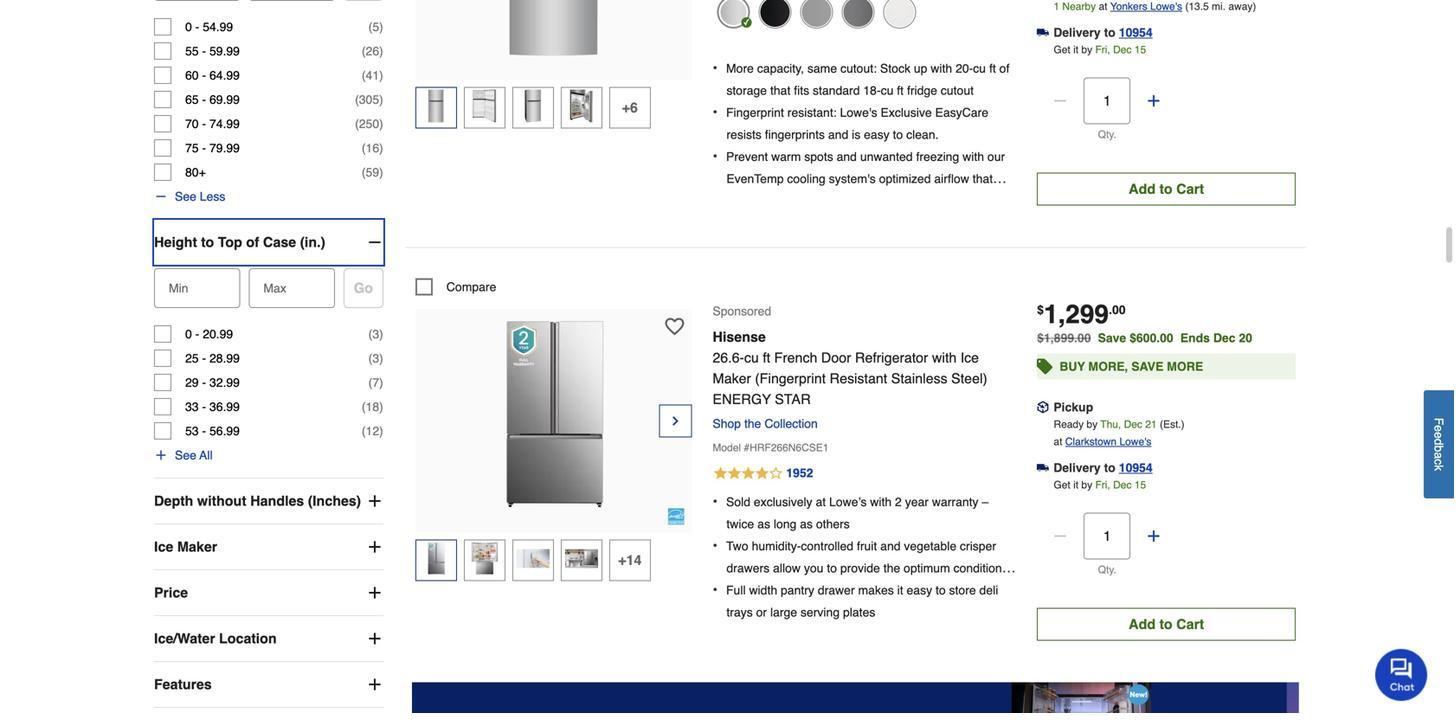 Task type: describe. For each thing, give the bounding box(es) containing it.
0 for 0 - 54.99
[[185, 20, 192, 34]]

actual price $1,299.00 element
[[1038, 300, 1126, 330]]

of inside height to top of case (in.) button
[[246, 234, 259, 250]]

f e e d b a c k
[[1433, 418, 1447, 471]]

easy inside • full width pantry drawer makes it easy to store deli trays or large serving plates
[[907, 584, 933, 598]]

33 - 36.99
[[185, 400, 240, 414]]

(in.)
[[300, 234, 326, 250]]

cu inside hisense 26.6-cu ft french door refrigerator with ice maker (fingerprint resistant stainless steel) energy star
[[745, 350, 759, 366]]

store
[[950, 584, 976, 598]]

26
[[366, 44, 379, 58]]

#
[[744, 442, 750, 454]]

at inside • sold exclusively at lowe's with 2 year warranty – twice as long as others • two humidity-controlled fruit and vegetable crisper drawers allow you to provide the optimum condition for storing your produce
[[816, 495, 826, 509]]

1 qty. from the top
[[1099, 129, 1117, 141]]

20.99
[[203, 327, 233, 341]]

- for 64.99
[[202, 68, 206, 82]]

get it by fri, dec 15 for first 10954 button from the top
[[1054, 44, 1147, 56]]

ice/water location
[[154, 631, 277, 647]]

black image
[[759, 0, 792, 29]]

$1,899.00 save $600.00 ends dec 20
[[1038, 331, 1253, 345]]

54.99
[[203, 20, 233, 34]]

1 horizontal spatial ft
[[897, 84, 904, 98]]

truck filled image for first 10954 button from the top
[[1038, 27, 1050, 39]]

stepper number input field with increment and decrement buttons number field for 2nd minus image from the bottom of the page
[[1084, 78, 1131, 124]]

buy more, save more
[[1060, 360, 1204, 374]]

ice inside hisense 26.6-cu ft french door refrigerator with ice maker (fingerprint resistant stainless steel) energy star
[[961, 350, 979, 366]]

( for 20.99
[[369, 327, 373, 341]]

price button
[[154, 571, 383, 616]]

chevron right image
[[669, 413, 683, 430]]

deli
[[980, 584, 999, 598]]

minus image inside see less button
[[154, 190, 168, 204]]

by inside ready by thu, dec 21 (est.) at clarkstown lowe's
[[1087, 419, 1098, 431]]

4 stars image
[[713, 464, 814, 485]]

53
[[185, 424, 199, 438]]

36.99
[[210, 400, 240, 414]]

dec down clarkstown lowe's button
[[1114, 479, 1132, 491]]

- for 54.99
[[195, 20, 199, 34]]

by for first 10954 button from the top
[[1082, 44, 1093, 56]]

75 - 79.99
[[185, 141, 240, 155]]

refrigerator
[[855, 350, 929, 366]]

delivery to 10954 for first 10954 button from the top
[[1054, 26, 1153, 39]]

7
[[373, 376, 379, 390]]

thu,
[[1101, 419, 1122, 431]]

hisense26.6-cu ft french door refrigerator with ice maker (fingerprint resistant stainless steel) energy star element
[[415, 310, 692, 533]]

( for 32.99
[[369, 376, 373, 390]]

) for 32.99
[[379, 376, 383, 390]]

of inside • more capacity, same cutout: stock up with 20-cu ft of storage that fits standard 18-cu ft fridge cutout • fingerprint resistant: lowe's exclusive easycare resists fingerprints and is easy to clean. • prevent warm spots and unwanted freezing with our eventemp cooling system's optimized airflow that ensures a consistent temperature throughout your refrigerator.
[[1000, 62, 1010, 75]]

- for 36.99
[[202, 400, 206, 414]]

height to top of case (in.) button
[[154, 220, 383, 265]]

features
[[154, 677, 212, 693]]

5 • from the top
[[713, 538, 718, 554]]

more,
[[1089, 360, 1129, 374]]

- for 28.99
[[202, 352, 206, 366]]

- for 56.99
[[202, 424, 206, 438]]

65 - 69.99
[[185, 93, 240, 107]]

16
[[366, 141, 379, 155]]

all
[[200, 449, 213, 462]]

ready
[[1054, 419, 1084, 431]]

warranty
[[932, 495, 979, 509]]

32.99
[[210, 376, 240, 390]]

- for 74.99
[[202, 117, 206, 131]]

(est.)
[[1160, 419, 1185, 431]]

+6
[[622, 100, 638, 116]]

yonkers lowe's button
[[1111, 0, 1183, 15]]

• inside • full width pantry drawer makes it easy to store deli trays or large serving plates
[[713, 582, 718, 598]]

buy
[[1060, 360, 1086, 374]]

1 minus image from the top
[[1052, 92, 1070, 110]]

truck filled image for second 10954 button
[[1038, 462, 1050, 474]]

0 vertical spatial that
[[771, 84, 791, 98]]

12
[[366, 424, 379, 438]]

( for 56.99
[[362, 424, 366, 438]]

2 horizontal spatial at
[[1099, 0, 1108, 13]]

others
[[816, 518, 850, 531]]

ice maker
[[154, 539, 217, 555]]

1 gallery item 0 image from the top
[[459, 0, 649, 56]]

ice inside button
[[154, 539, 173, 555]]

( for 36.99
[[362, 400, 366, 414]]

full
[[727, 584, 746, 598]]

at inside ready by thu, dec 21 (est.) at clarkstown lowe's
[[1054, 436, 1063, 448]]

18
[[366, 400, 379, 414]]

delivery for second 10954 button
[[1054, 461, 1101, 475]]

see less button
[[154, 188, 225, 205]]

1 add to cart from the top
[[1129, 181, 1205, 197]]

( 12 )
[[362, 424, 383, 438]]

lowe's inside ready by thu, dec 21 (est.) at clarkstown lowe's
[[1120, 436, 1152, 448]]

see for see less
[[175, 190, 196, 204]]

ready by thu, dec 21 (est.) at clarkstown lowe's
[[1054, 419, 1185, 448]]

to inside height to top of case (in.) button
[[201, 234, 214, 250]]

0 horizontal spatial save
[[1098, 331, 1127, 345]]

year
[[906, 495, 929, 509]]

( 305 )
[[355, 93, 383, 107]]

heart outline image
[[665, 317, 684, 336]]

5013345079 element
[[415, 278, 497, 296]]

see all button
[[154, 447, 213, 464]]

pickup image
[[1038, 402, 1050, 414]]

delivery to 10954 for second 10954 button
[[1054, 461, 1153, 475]]

resists
[[727, 128, 762, 142]]

Min number field
[[161, 269, 233, 298]]

( for 74.99
[[355, 117, 359, 131]]

• more capacity, same cutout: stock up with 20-cu ft of storage that fits standard 18-cu ft fridge cutout • fingerprint resistant: lowe's exclusive easycare resists fingerprints and is easy to clean. • prevent warm spots and unwanted freezing with our eventemp cooling system's optimized airflow that ensures a consistent temperature throughout your refrigerator.
[[713, 60, 1010, 230]]

to inside • sold exclusively at lowe's with 2 year warranty – twice as long as others • two humidity-controlled fruit and vegetable crisper drawers allow you to provide the optimum condition for storing your produce
[[827, 562, 837, 576]]

2 e from the top
[[1433, 432, 1447, 439]]

4 • from the top
[[713, 494, 718, 510]]

vegetable
[[904, 540, 957, 553]]

plus image for depth without handles (inches)
[[366, 493, 383, 510]]

2 10954 from the top
[[1119, 461, 1153, 475]]

shop the collection
[[713, 417, 818, 431]]

plates
[[843, 606, 876, 620]]

) for 54.99
[[379, 20, 383, 34]]

( for 69.99
[[355, 93, 359, 107]]

with inside hisense 26.6-cu ft french door refrigerator with ice maker (fingerprint resistant stainless steel) energy star
[[932, 350, 957, 366]]

1,299
[[1044, 300, 1109, 330]]

clarkstown lowe's button
[[1066, 433, 1152, 451]]

by for second 10954 button
[[1082, 479, 1093, 491]]

21
[[1146, 419, 1157, 431]]

chat invite button image
[[1376, 649, 1429, 701]]

- for 59.99
[[202, 44, 206, 58]]

2
[[895, 495, 902, 509]]

dec down yonkers
[[1114, 44, 1132, 56]]

1 10954 from the top
[[1119, 26, 1153, 39]]

2 as from the left
[[800, 518, 813, 531]]

delivery for first 10954 button from the top
[[1054, 26, 1101, 39]]

resistant
[[830, 371, 888, 387]]

humidity-
[[752, 540, 801, 553]]

56.99
[[210, 424, 240, 438]]

and inside • sold exclusively at lowe's with 2 year warranty – twice as long as others • two humidity-controlled fruit and vegetable crisper drawers allow you to provide the optimum condition for storing your produce
[[881, 540, 901, 553]]

29 - 32.99
[[185, 376, 240, 390]]

Max number field
[[256, 269, 328, 298]]

80+
[[185, 165, 206, 179]]

0 vertical spatial the
[[745, 417, 762, 431]]

lowe's
[[830, 495, 867, 509]]

) for 69.99
[[379, 93, 383, 107]]

1 vertical spatial it
[[1074, 479, 1079, 491]]

20-
[[956, 62, 974, 75]]

1 vertical spatial that
[[973, 172, 993, 186]]

ice/water location button
[[154, 617, 383, 662]]

( for 59.99
[[362, 44, 366, 58]]

3 for 25 - 28.99
[[373, 352, 379, 366]]

plus image inside features "button"
[[366, 676, 383, 694]]

go
[[354, 280, 373, 296]]

french
[[775, 350, 818, 366]]

optimum
[[904, 562, 951, 576]]

) for 64.99
[[379, 68, 383, 82]]

fits
[[794, 84, 810, 98]]

( 250 )
[[355, 117, 383, 131]]

you
[[804, 562, 824, 576]]

( 3 ) for 20.99
[[369, 327, 383, 341]]

dec inside ready by thu, dec 21 (est.) at clarkstown lowe's
[[1124, 419, 1143, 431]]

stepper number input field with increment and decrement buttons number field for second minus image
[[1084, 513, 1131, 560]]

a inside button
[[1433, 452, 1447, 459]]

• full width pantry drawer makes it easy to store deli trays or large serving plates
[[713, 582, 999, 620]]

1952 button
[[713, 464, 1017, 485]]

) for 36.99
[[379, 400, 383, 414]]

60
[[185, 68, 199, 82]]

star
[[775, 391, 811, 407]]

( 7 )
[[369, 376, 383, 390]]

tag filled image
[[1038, 355, 1053, 379]]

to inside • more capacity, same cutout: stock up with 20-cu ft of storage that fits standard 18-cu ft fridge cutout • fingerprint resistant: lowe's exclusive easycare resists fingerprints and is easy to clean. • prevent warm spots and unwanted freezing with our eventemp cooling system's optimized airflow that ensures a consistent temperature throughout your refrigerator.
[[893, 128, 903, 142]]

advertisement region
[[412, 683, 1300, 714]]

+14
[[618, 553, 642, 569]]

away)
[[1229, 0, 1257, 13]]

ice/water
[[154, 631, 215, 647]]

(fingerprint
[[755, 371, 826, 387]]

0 vertical spatial lowe's
[[1151, 0, 1183, 13]]

maker inside button
[[177, 539, 217, 555]]

0 vertical spatial and
[[829, 128, 849, 142]]

dec left 20
[[1214, 331, 1236, 345]]

stainless steel image
[[800, 0, 833, 29]]

cutout:
[[841, 62, 877, 75]]

sponsored
[[713, 304, 772, 318]]

0 vertical spatial it
[[1074, 44, 1079, 56]]

fridge
[[907, 84, 938, 98]]

with left our
[[963, 150, 985, 164]]

white image
[[884, 0, 917, 29]]

plus image inside the see all button
[[154, 449, 168, 462]]

plus image for price
[[366, 585, 383, 602]]

nearby
[[1063, 0, 1096, 13]]

41
[[366, 68, 379, 82]]



Task type: locate. For each thing, give the bounding box(es) containing it.
) up ( 26 )
[[379, 20, 383, 34]]

thumbnail image
[[420, 89, 453, 122], [468, 89, 501, 122], [517, 89, 550, 122], [565, 89, 598, 122], [420, 542, 453, 575], [468, 542, 501, 575], [517, 542, 550, 575], [565, 542, 598, 575]]

3 ) from the top
[[379, 68, 383, 82]]

0 vertical spatial add
[[1129, 181, 1156, 197]]

1 vertical spatial add to cart
[[1129, 617, 1205, 633]]

the up #
[[745, 417, 762, 431]]

1 vertical spatial minus image
[[366, 234, 383, 251]]

dec
[[1114, 44, 1132, 56], [1214, 331, 1236, 345], [1124, 419, 1143, 431], [1114, 479, 1132, 491]]

of
[[1000, 62, 1010, 75], [246, 234, 259, 250]]

2 add to cart from the top
[[1129, 617, 1205, 633]]

cart
[[1177, 181, 1205, 197], [1177, 617, 1205, 633]]

0 vertical spatial delivery to 10954
[[1054, 26, 1153, 39]]

0 vertical spatial at
[[1099, 0, 1108, 13]]

go button
[[344, 269, 383, 308]]

savings save $600.00 element
[[1098, 331, 1260, 345]]

0 vertical spatial minus image
[[154, 190, 168, 204]]

1 vertical spatial save
[[1132, 360, 1164, 374]]

maker down 26.6-
[[713, 371, 752, 387]]

the up 'makes' at the right bottom
[[884, 562, 901, 576]]

shop the collection link
[[713, 417, 825, 431]]

width
[[749, 584, 778, 598]]

see all
[[175, 449, 213, 462]]

11 ) from the top
[[379, 400, 383, 414]]

get it by fri, dec 15 down nearby
[[1054, 44, 1147, 56]]

0 vertical spatial of
[[1000, 62, 1010, 75]]

the inside • sold exclusively at lowe's with 2 year warranty – twice as long as others • two humidity-controlled fruit and vegetable crisper drawers allow you to provide the optimum condition for storing your produce
[[884, 562, 901, 576]]

) down 7
[[379, 400, 383, 414]]

ft right 20-
[[990, 62, 996, 75]]

2 vertical spatial it
[[898, 584, 904, 598]]

2 gallery item 0 image from the top
[[459, 318, 649, 509]]

by down clarkstown
[[1082, 479, 1093, 491]]

save down $1,899.00 save $600.00 ends dec 20
[[1132, 360, 1164, 374]]

2 qty. from the top
[[1099, 564, 1117, 576]]

1 get it by fri, dec 15 from the top
[[1054, 44, 1147, 56]]

2 vertical spatial lowe's
[[1120, 436, 1152, 448]]

pickup
[[1054, 401, 1094, 414]]

a inside • more capacity, same cutout: stock up with 20-cu ft of storage that fits standard 18-cu ft fridge cutout • fingerprint resistant: lowe's exclusive easycare resists fingerprints and is easy to clean. • prevent warm spots and unwanted freezing with our eventemp cooling system's optimized airflow that ensures a consistent temperature throughout your refrigerator.
[[773, 194, 780, 208]]

( down ( 250 )
[[362, 141, 366, 155]]

) for 28.99
[[379, 352, 383, 366]]

hisense
[[713, 329, 766, 345]]

( for 28.99
[[369, 352, 373, 366]]

8 ) from the top
[[379, 327, 383, 341]]

as right long
[[800, 518, 813, 531]]

7 ) from the top
[[379, 165, 383, 179]]

0 vertical spatial cart
[[1177, 181, 1205, 197]]

70
[[185, 117, 199, 131]]

0 vertical spatial 0
[[185, 20, 192, 34]]

1 horizontal spatial that
[[973, 172, 993, 186]]

5
[[373, 20, 379, 34]]

0 vertical spatial 15
[[1135, 44, 1147, 56]]

10954 button down yonkers
[[1119, 24, 1153, 41]]

get down clarkstown
[[1054, 479, 1071, 491]]

energy
[[713, 391, 771, 407]]

0 up 25 at left
[[185, 327, 192, 341]]

ice maker button
[[154, 525, 383, 570]]

1 add from the top
[[1129, 181, 1156, 197]]

+14 button
[[609, 540, 651, 582]]

0 vertical spatial 3
[[373, 327, 379, 341]]

1 vertical spatial 0
[[185, 327, 192, 341]]

2 3 from the top
[[373, 352, 379, 366]]

2 horizontal spatial cu
[[974, 62, 986, 75]]

) up ( 7 )
[[379, 352, 383, 366]]

your inside • more capacity, same cutout: stock up with 20-cu ft of storage that fits standard 18-cu ft fridge cutout • fingerprint resistant: lowe's exclusive easycare resists fingerprints and is easy to clean. • prevent warm spots and unwanted freezing with our eventemp cooling system's optimized airflow that ensures a consistent temperature throughout your refrigerator.
[[971, 194, 995, 208]]

( up 18
[[369, 376, 373, 390]]

0 horizontal spatial plus image
[[154, 449, 168, 462]]

minus image left see less
[[154, 190, 168, 204]]

1 horizontal spatial a
[[1433, 452, 1447, 459]]

handles
[[250, 493, 304, 509]]

plus image inside ice maker button
[[366, 539, 383, 556]]

( 3 ) for 28.99
[[369, 352, 383, 366]]

black stainless steel image
[[842, 0, 875, 29]]

1 vertical spatial plus image
[[366, 676, 383, 694]]

( up 305
[[362, 68, 366, 82]]

add to cart button for 2nd minus image from the bottom of the page
[[1038, 173, 1296, 206]]

2 see from the top
[[175, 449, 196, 462]]

2 vertical spatial by
[[1082, 479, 1093, 491]]

- for 32.99
[[202, 376, 206, 390]]

1 delivery to 10954 from the top
[[1054, 26, 1153, 39]]

b
[[1433, 445, 1447, 452]]

at right nearby
[[1099, 0, 1108, 13]]

0 vertical spatial a
[[773, 194, 780, 208]]

ft left fridge
[[897, 84, 904, 98]]

1952
[[787, 466, 814, 480]]

2 add from the top
[[1129, 617, 1156, 633]]

2 vertical spatial cu
[[745, 350, 759, 366]]

( 41 )
[[362, 68, 383, 82]]

( up 250
[[355, 93, 359, 107]]

0 horizontal spatial maker
[[177, 539, 217, 555]]

to inside • full width pantry drawer makes it easy to store deli trays or large serving plates
[[936, 584, 946, 598]]

$1,899.00
[[1038, 331, 1092, 345]]

0 vertical spatial cu
[[974, 62, 986, 75]]

with right 'up'
[[931, 62, 953, 75]]

get for first 10954 button from the top
[[1054, 44, 1071, 56]]

3 up ( 7 )
[[373, 352, 379, 366]]

2 cart from the top
[[1177, 617, 1205, 633]]

1 fri, from the top
[[1096, 44, 1111, 56]]

2 stepper number input field with increment and decrement buttons number field from the top
[[1084, 513, 1131, 560]]

energy star qualified image
[[668, 508, 685, 526]]

ice up price
[[154, 539, 173, 555]]

1 vertical spatial lowe's
[[840, 106, 878, 120]]

• left the two
[[713, 538, 718, 554]]

2 delivery to 10954 from the top
[[1054, 461, 1153, 475]]

2 ) from the top
[[379, 44, 383, 58]]

( down ( 18 )
[[362, 424, 366, 438]]

temperature
[[841, 194, 907, 208]]

2 get it by fri, dec 15 from the top
[[1054, 479, 1147, 491]]

1 horizontal spatial minus image
[[366, 234, 383, 251]]

it down nearby
[[1074, 44, 1079, 56]]

your right throughout
[[971, 194, 995, 208]]

) for 79.99
[[379, 141, 383, 155]]

compare
[[447, 280, 497, 294]]

fri, down nearby
[[1096, 44, 1111, 56]]

15 down yonkers lowe's button
[[1135, 44, 1147, 56]]

that left fits at the right of the page
[[771, 84, 791, 98]]

ft inside hisense 26.6-cu ft french door refrigerator with ice maker (fingerprint resistant stainless steel) energy star
[[763, 350, 771, 366]]

shop
[[713, 417, 741, 431]]

see down 80+
[[175, 190, 196, 204]]

1 horizontal spatial cu
[[881, 84, 894, 98]]

- right 70
[[202, 117, 206, 131]]

59
[[366, 165, 379, 179]]

and left is
[[829, 128, 849, 142]]

2 10954 button from the top
[[1119, 459, 1153, 477]]

1 cart from the top
[[1177, 181, 1205, 197]]

0 vertical spatial maker
[[713, 371, 752, 387]]

1 vertical spatial truck filled image
[[1038, 462, 1050, 474]]

delivery down nearby
[[1054, 26, 1101, 39]]

price
[[154, 585, 188, 601]]

1 see from the top
[[175, 190, 196, 204]]

it down clarkstown
[[1074, 479, 1079, 491]]

( down ( 305 )
[[355, 117, 359, 131]]

0 vertical spatial gallery item 0 image
[[459, 0, 649, 56]]

0 vertical spatial plus image
[[154, 449, 168, 462]]

plus image
[[154, 449, 168, 462], [366, 676, 383, 694]]

74.99
[[210, 117, 240, 131]]

0 horizontal spatial a
[[773, 194, 780, 208]]

15 for first 10954 button from the top
[[1135, 44, 1147, 56]]

250
[[359, 117, 379, 131]]

your inside • sold exclusively at lowe's with 2 year warranty – twice as long as others • two humidity-controlled fruit and vegetable crisper drawers allow you to provide the optimum condition for storing your produce
[[784, 584, 808, 598]]

) down 41
[[379, 93, 383, 107]]

d
[[1433, 439, 1447, 446]]

9 ) from the top
[[379, 352, 383, 366]]

at down ready
[[1054, 436, 1063, 448]]

- left 54.99
[[195, 20, 199, 34]]

) down 5
[[379, 44, 383, 58]]

- right 25 at left
[[202, 352, 206, 366]]

ice up steel)
[[961, 350, 979, 366]]

0 vertical spatial 10954 button
[[1119, 24, 1153, 41]]

1 horizontal spatial plus image
[[366, 676, 383, 694]]

see for see all
[[175, 449, 196, 462]]

1 vertical spatial your
[[784, 584, 808, 598]]

) for 20.99
[[379, 327, 383, 341]]

1 vertical spatial 10954 button
[[1119, 459, 1153, 477]]

10954 down yonkers
[[1119, 26, 1153, 39]]

plus image for ice maker
[[366, 539, 383, 556]]

same
[[808, 62, 837, 75]]

get down 1
[[1054, 44, 1071, 56]]

( 3 ) down the go button
[[369, 327, 383, 341]]

fri, down clarkstown lowe's button
[[1096, 479, 1111, 491]]

1 truck filled image from the top
[[1038, 27, 1050, 39]]

1 vertical spatial by
[[1087, 419, 1098, 431]]

1 10954 button from the top
[[1119, 24, 1153, 41]]

1 vertical spatial easy
[[907, 584, 933, 598]]

add to cart button for second minus image
[[1038, 608, 1296, 641]]

- for 20.99
[[195, 327, 199, 341]]

with inside • sold exclusively at lowe's with 2 year warranty – twice as long as others • two humidity-controlled fruit and vegetable crisper drawers allow you to provide the optimum condition for storing your produce
[[870, 495, 892, 509]]

- right 29
[[202, 376, 206, 390]]

(13.5
[[1186, 0, 1209, 13]]

minus image
[[1052, 92, 1070, 110], [1052, 528, 1070, 545]]

plus image inside price button
[[366, 585, 383, 602]]

- right the 60
[[202, 68, 206, 82]]

large
[[771, 606, 798, 620]]

plus image for ice/water location
[[366, 630, 383, 648]]

delivery to 10954 down clarkstown lowe's button
[[1054, 461, 1153, 475]]

cooling
[[788, 172, 826, 186]]

) for 59.99
[[379, 44, 383, 58]]

0 horizontal spatial that
[[771, 84, 791, 98]]

1 vertical spatial minus image
[[1052, 528, 1070, 545]]

55
[[185, 44, 199, 58]]

k
[[1433, 465, 1447, 471]]

0 vertical spatial add to cart button
[[1038, 173, 1296, 206]]

1 vertical spatial the
[[884, 562, 901, 576]]

)
[[379, 20, 383, 34], [379, 44, 383, 58], [379, 68, 383, 82], [379, 93, 383, 107], [379, 117, 383, 131], [379, 141, 383, 155], [379, 165, 383, 179], [379, 327, 383, 341], [379, 352, 383, 366], [379, 376, 383, 390], [379, 400, 383, 414], [379, 424, 383, 438]]

0 vertical spatial 10954
[[1119, 26, 1153, 39]]

10954 button down clarkstown lowe's button
[[1119, 459, 1153, 477]]

lowe's up is
[[840, 106, 878, 120]]

( 16 )
[[362, 141, 383, 155]]

69.99
[[210, 93, 240, 107]]

0 vertical spatial fri,
[[1096, 44, 1111, 56]]

0 vertical spatial get it by fri, dec 15
[[1054, 44, 1147, 56]]

2 0 from the top
[[185, 327, 192, 341]]

c
[[1433, 459, 1447, 465]]

with up steel)
[[932, 350, 957, 366]]

6 ) from the top
[[379, 141, 383, 155]]

1 vertical spatial fri,
[[1096, 479, 1111, 491]]

–
[[982, 495, 989, 509]]

cu down hisense
[[745, 350, 759, 366]]

and right fruit at right bottom
[[881, 540, 901, 553]]

hisense 26.6-cu ft french door refrigerator with ice maker (fingerprint resistant stainless steel) energy star
[[713, 329, 988, 407]]

0 vertical spatial add to cart
[[1129, 181, 1205, 197]]

-
[[195, 20, 199, 34], [202, 44, 206, 58], [202, 68, 206, 82], [202, 93, 206, 107], [202, 117, 206, 131], [202, 141, 206, 155], [195, 327, 199, 341], [202, 352, 206, 366], [202, 376, 206, 390], [202, 400, 206, 414], [202, 424, 206, 438]]

1 horizontal spatial at
[[1054, 436, 1063, 448]]

condition
[[954, 562, 1002, 576]]

1 vertical spatial 15
[[1135, 479, 1147, 491]]

- for 79.99
[[202, 141, 206, 155]]

• down fingerprint resistant stainless steel image
[[713, 60, 718, 76]]

fri,
[[1096, 44, 1111, 56], [1096, 479, 1111, 491]]

) up 16
[[379, 117, 383, 131]]

provide
[[841, 562, 880, 576]]

2 truck filled image from the top
[[1038, 462, 1050, 474]]

cu up cutout
[[974, 62, 986, 75]]

controlled
[[801, 540, 854, 553]]

75
[[185, 141, 199, 155]]

drawers
[[727, 562, 770, 576]]

minus image
[[154, 190, 168, 204], [366, 234, 383, 251]]

of right 20-
[[1000, 62, 1010, 75]]

) down ( 18 )
[[379, 424, 383, 438]]

29
[[185, 376, 199, 390]]

1 0 from the top
[[185, 20, 192, 34]]

1 • from the top
[[713, 60, 718, 76]]

get it by fri, dec 15 down clarkstown lowe's button
[[1054, 479, 1147, 491]]

hrf266n6cse1
[[750, 442, 829, 454]]

door
[[822, 350, 852, 366]]

save down .00
[[1098, 331, 1127, 345]]

1 vertical spatial at
[[1054, 436, 1063, 448]]

2 vertical spatial ft
[[763, 350, 771, 366]]

1 vertical spatial ft
[[897, 84, 904, 98]]

0 vertical spatial more
[[727, 62, 754, 75]]

1 vertical spatial and
[[837, 150, 857, 164]]

- right 53
[[202, 424, 206, 438]]

• left fingerprint on the top of page
[[713, 104, 718, 120]]

1 vertical spatial maker
[[177, 539, 217, 555]]

was price $1,899.00 element
[[1038, 327, 1098, 345]]

0 horizontal spatial the
[[745, 417, 762, 431]]

1 e from the top
[[1433, 425, 1447, 432]]

ends dec 20 element
[[1181, 331, 1260, 345]]

easy inside • more capacity, same cutout: stock up with 20-cu ft of storage that fits standard 18-cu ft fridge cutout • fingerprint resistant: lowe's exclusive easycare resists fingerprints and is easy to clean. • prevent warm spots and unwanted freezing with our eventemp cooling system's optimized airflow that ensures a consistent temperature throughout your refrigerator.
[[864, 128, 890, 142]]

minus image inside height to top of case (in.) button
[[366, 234, 383, 251]]

exclusive
[[881, 106, 932, 120]]

1 vertical spatial ( 3 )
[[369, 352, 383, 366]]

12 ) from the top
[[379, 424, 383, 438]]

lowe's inside • more capacity, same cutout: stock up with 20-cu ft of storage that fits standard 18-cu ft fridge cutout • fingerprint resistant: lowe's exclusive easycare resists fingerprints and is easy to clean. • prevent warm spots and unwanted freezing with our eventemp cooling system's optimized airflow that ensures a consistent temperature throughout your refrigerator.
[[840, 106, 878, 120]]

easy down optimum
[[907, 584, 933, 598]]

0 horizontal spatial at
[[816, 495, 826, 509]]

1 vertical spatial qty.
[[1099, 564, 1117, 576]]

easy right is
[[864, 128, 890, 142]]

gallery item 0 image
[[459, 0, 649, 56], [459, 318, 649, 509]]

2 15 from the top
[[1135, 479, 1147, 491]]

by down nearby
[[1082, 44, 1093, 56]]

freezing
[[917, 150, 960, 164]]

get it by fri, dec 15
[[1054, 44, 1147, 56], [1054, 479, 1147, 491]]

stainless
[[892, 371, 948, 387]]

maker inside hisense 26.6-cu ft french door refrigerator with ice maker (fingerprint resistant stainless steel) energy star
[[713, 371, 752, 387]]

1 vertical spatial cart
[[1177, 617, 1205, 633]]

( for 54.99
[[369, 20, 373, 34]]

0 vertical spatial minus image
[[1052, 92, 1070, 110]]

plus image
[[1146, 92, 1163, 110], [366, 493, 383, 510], [1146, 528, 1163, 545], [366, 539, 383, 556], [366, 585, 383, 602], [366, 630, 383, 648]]

height
[[154, 234, 197, 250]]

1 delivery from the top
[[1054, 26, 1101, 39]]

warm
[[772, 150, 801, 164]]

0 horizontal spatial more
[[727, 62, 754, 75]]

10 ) from the top
[[379, 376, 383, 390]]

5 ) from the top
[[379, 117, 383, 131]]

3 for 0 - 20.99
[[373, 327, 379, 341]]

plus image inside "depth without handles (inches)" button
[[366, 493, 383, 510]]

1 vertical spatial cu
[[881, 84, 894, 98]]

- left 20.99
[[195, 327, 199, 341]]

eventemp
[[727, 172, 784, 186]]

- right 55
[[202, 44, 206, 58]]

ensures
[[727, 194, 770, 208]]

0 horizontal spatial your
[[784, 584, 808, 598]]

) for 74.99
[[379, 117, 383, 131]]

1 as from the left
[[758, 518, 771, 531]]

0 vertical spatial ice
[[961, 350, 979, 366]]

unwanted
[[861, 150, 913, 164]]

0 vertical spatial qty.
[[1099, 129, 1117, 141]]

( down 16
[[362, 165, 366, 179]]

it inside • full width pantry drawer makes it easy to store deli trays or large serving plates
[[898, 584, 904, 598]]

4 ) from the top
[[379, 93, 383, 107]]

location
[[219, 631, 277, 647]]

2 • from the top
[[713, 104, 718, 120]]

1 vertical spatial more
[[1167, 360, 1204, 374]]

( up 12
[[362, 400, 366, 414]]

2 ( 3 ) from the top
[[369, 352, 383, 366]]

truck filled image
[[1038, 27, 1050, 39], [1038, 462, 1050, 474]]

) up 7
[[379, 327, 383, 341]]

1 vertical spatial get
[[1054, 479, 1071, 491]]

system's
[[829, 172, 876, 186]]

• left for
[[713, 582, 718, 598]]

1 vertical spatial get it by fri, dec 15
[[1054, 479, 1147, 491]]

33
[[185, 400, 199, 414]]

( 5 )
[[369, 20, 383, 34]]

1 vertical spatial a
[[1433, 452, 1447, 459]]

3 • from the top
[[713, 148, 718, 164]]

crisper
[[960, 540, 997, 553]]

cu down the stock
[[881, 84, 894, 98]]

a right the ensures
[[773, 194, 780, 208]]

+6 button
[[609, 87, 651, 129]]

1 vertical spatial stepper number input field with increment and decrement buttons number field
[[1084, 513, 1131, 560]]

1 horizontal spatial save
[[1132, 360, 1164, 374]]

1 horizontal spatial more
[[1167, 360, 1204, 374]]

steel)
[[952, 371, 988, 387]]

1 vertical spatial gallery item 0 image
[[459, 318, 649, 509]]

2 horizontal spatial ft
[[990, 62, 996, 75]]

by up clarkstown
[[1087, 419, 1098, 431]]

1 stepper number input field with increment and decrement buttons number field from the top
[[1084, 78, 1131, 124]]

get it by fri, dec 15 for second 10954 button
[[1054, 479, 1147, 491]]

3 down the go button
[[373, 327, 379, 341]]

0 - 20.99
[[185, 327, 233, 341]]

2 vertical spatial and
[[881, 540, 901, 553]]

yonkers
[[1111, 0, 1148, 13]]

• left sold
[[713, 494, 718, 510]]

- for 69.99
[[202, 93, 206, 107]]

2 vertical spatial at
[[816, 495, 826, 509]]

- right 65
[[202, 93, 206, 107]]

1 vertical spatial see
[[175, 449, 196, 462]]

0 vertical spatial stepper number input field with increment and decrement buttons number field
[[1084, 78, 1131, 124]]

lowe's down 21
[[1120, 436, 1152, 448]]

$
[[1038, 303, 1044, 317]]

1 vertical spatial 3
[[373, 352, 379, 366]]

15 for second 10954 button
[[1135, 479, 1147, 491]]

1 add to cart button from the top
[[1038, 173, 1296, 206]]

0 vertical spatial easy
[[864, 128, 890, 142]]

15 down clarkstown lowe's button
[[1135, 479, 1147, 491]]

( for 79.99
[[362, 141, 366, 155]]

25 - 28.99
[[185, 352, 240, 366]]

) for 56.99
[[379, 424, 383, 438]]

2 delivery from the top
[[1054, 461, 1101, 475]]

0 - 54.99
[[185, 20, 233, 34]]

15
[[1135, 44, 1147, 56], [1135, 479, 1147, 491]]

Stepper number input field with increment and decrement buttons number field
[[1084, 78, 1131, 124], [1084, 513, 1131, 560]]

1 ) from the top
[[379, 20, 383, 34]]

1 ( 3 ) from the top
[[369, 327, 383, 341]]

as left long
[[758, 518, 771, 531]]

( 3 ) up ( 7 )
[[369, 352, 383, 366]]

6 • from the top
[[713, 582, 718, 598]]

1 vertical spatial add
[[1129, 617, 1156, 633]]

ft left french
[[763, 350, 771, 366]]

2 minus image from the top
[[1052, 528, 1070, 545]]

( for 64.99
[[362, 68, 366, 82]]

) up 18
[[379, 376, 383, 390]]

20
[[1239, 331, 1253, 345]]

1 horizontal spatial your
[[971, 194, 995, 208]]

1 horizontal spatial maker
[[713, 371, 752, 387]]

that down our
[[973, 172, 993, 186]]

1 vertical spatial of
[[246, 234, 259, 250]]

min
[[169, 282, 188, 295]]

plus image inside the ice/water location "button"
[[366, 630, 383, 648]]

- right 75
[[202, 141, 206, 155]]

easycare
[[936, 106, 989, 120]]

2 fri, from the top
[[1096, 479, 1111, 491]]

1 get from the top
[[1054, 44, 1071, 56]]

mi.
[[1212, 0, 1226, 13]]

fingerprint resistant stainless steel image
[[717, 0, 750, 29]]

1 vertical spatial delivery
[[1054, 461, 1101, 475]]

dec left 21
[[1124, 419, 1143, 431]]

1 horizontal spatial as
[[800, 518, 813, 531]]

0 for 0 - 20.99
[[185, 327, 192, 341]]

more inside • more capacity, same cutout: stock up with 20-cu ft of storage that fits standard 18-cu ft fridge cutout • fingerprint resistant: lowe's exclusive easycare resists fingerprints and is easy to clean. • prevent warm spots and unwanted freezing with our eventemp cooling system's optimized airflow that ensures a consistent temperature throughout your refrigerator.
[[727, 62, 754, 75]]

get for second 10954 button
[[1054, 479, 1071, 491]]

and up system's
[[837, 150, 857, 164]]

max
[[264, 282, 286, 295]]

1 vertical spatial add to cart button
[[1038, 608, 1296, 641]]

( down the go button
[[369, 327, 373, 341]]

0 up 55
[[185, 20, 192, 34]]

more up storage
[[727, 62, 754, 75]]

- right 33 at the left
[[202, 400, 206, 414]]

28.99
[[210, 352, 240, 366]]

0 vertical spatial by
[[1082, 44, 1093, 56]]

1 3 from the top
[[373, 327, 379, 341]]

e up b
[[1433, 432, 1447, 439]]

0 vertical spatial get
[[1054, 44, 1071, 56]]

( 18 )
[[362, 400, 383, 414]]

1 15 from the top
[[1135, 44, 1147, 56]]

1 vertical spatial 10954
[[1119, 461, 1153, 475]]

59.99
[[210, 44, 240, 58]]

(inches)
[[308, 493, 361, 509]]

a
[[773, 194, 780, 208], [1433, 452, 1447, 459]]

delivery to 10954 down nearby
[[1054, 26, 1153, 39]]

minus image up the go
[[366, 234, 383, 251]]

lowe's
[[1151, 0, 1183, 13], [840, 106, 878, 120], [1120, 436, 1152, 448]]

1 vertical spatial delivery to 10954
[[1054, 461, 1153, 475]]

2 add to cart button from the top
[[1038, 608, 1296, 641]]

2 get from the top
[[1054, 479, 1071, 491]]

refrigerator.
[[727, 216, 789, 230]]

0 vertical spatial ft
[[990, 62, 996, 75]]

fruit
[[857, 540, 877, 553]]

( up 41
[[362, 44, 366, 58]]



Task type: vqa. For each thing, say whether or not it's contained in the screenshot.
temperature
yes



